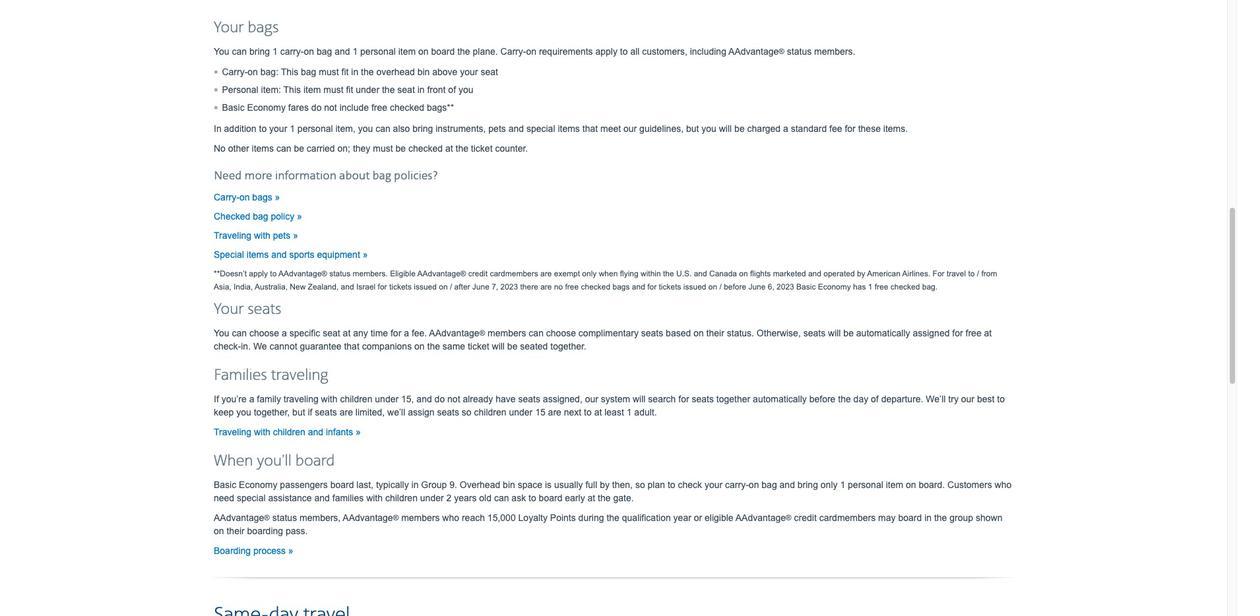 Task type: describe. For each thing, give the bounding box(es) containing it.
on left requirements
[[526, 46, 537, 57]]

do inside if you're a family traveling with children under 15, and do not already have seats assigned, our system will search for seats together automatically before the day of departure. we'll try our best to keep you together, but if seats are limited, we'll assign seats so children under 15 are next to at least 1 adult.
[[435, 394, 445, 404]]

before inside if you're a family traveling with children under 15, and do not already have seats assigned, our system will search for seats together automatically before the day of departure. we'll try our best to keep you together, but if seats are limited, we'll assign seats so children under 15 are next to at least 1 adult.
[[810, 394, 836, 404]]

on left board.
[[906, 480, 917, 490]]

traveling with pets
[[214, 230, 293, 241]]

basic economy passengers board last, typically in group 9. overhead bin space is usually full by then, so plan to check your carry-on bag and bring only 1 personal item on board. customers who need special assistance and families with children under 2 years old can ask to board early at the gate.
[[214, 480, 1012, 503]]

to right the addition
[[259, 123, 267, 134]]

meet
[[601, 123, 621, 134]]

the inside 'credit cardmembers are exempt only when flying within the u.s. and canada on flights marketed and operated by american airlines. for travel to / from asia, india, australia, new zealand, and israel for tickets issued on / after june 7, 2023 there are no free checked bags and for tickets issued on / before june 6, 2023 basic economy has 1 free checked bag.'
[[663, 269, 674, 278]]

aadvantage right including
[[729, 46, 779, 57]]

you right front
[[459, 84, 474, 95]]

board.
[[919, 480, 945, 490]]

be down also at the top left
[[396, 143, 406, 154]]

special inside basic economy passengers board last, typically in group 9. overhead bin space is usually full by then, so plan to check your carry-on bag and bring only 1 personal item on board. customers who need special assistance and families with children under 2 years old can ask to board early at the gate.
[[237, 493, 266, 503]]

credit cardmembers are exempt only when flying within the u.s. and canada on flights marketed and operated by american airlines. for travel to / from asia, india, australia, new zealand, and israel for tickets issued on / after june 7, 2023 there are no free checked bags and for tickets issued on / before june 6, 2023 basic economy has 1 free checked bag.
[[214, 269, 998, 292]]

need
[[214, 169, 242, 183]]

9.
[[450, 480, 457, 490]]

otherwise,
[[757, 328, 801, 338]]

1 vertical spatial apply
[[249, 269, 268, 278]]

not inside if you're a family traveling with children under 15, and do not already have seats assigned, our system will search for seats together automatically before the day of departure. we'll try our best to keep you together, but if seats are limited, we'll assign seats so children under 15 are next to at least 1 adult.
[[448, 394, 460, 404]]

item:
[[261, 84, 281, 95]]

if
[[214, 394, 219, 404]]

no
[[554, 282, 563, 292]]

children down already
[[474, 407, 507, 418]]

on right check
[[749, 480, 759, 490]]

economy inside 'credit cardmembers are exempt only when flying within the u.s. and canada on flights marketed and operated by american airlines. for travel to / from asia, india, australia, new zealand, and israel for tickets issued on / after june 7, 2023 there are no free checked bags and for tickets issued on / before june 6, 2023 basic economy has 1 free checked bag.'
[[818, 282, 851, 292]]

0 horizontal spatial personal
[[298, 123, 333, 134]]

above
[[433, 66, 458, 77]]

are right 15
[[548, 407, 562, 418]]

is
[[545, 480, 552, 490]]

aadvantage up the same
[[429, 328, 480, 338]]

1 horizontal spatial apply
[[596, 46, 618, 57]]

will left charged
[[719, 123, 732, 134]]

seats down australia, at the left top of page
[[248, 300, 281, 319]]

you right item,
[[358, 123, 373, 134]]

**doesn't apply to aadvantage ® status members. eligible aadvantage ®
[[214, 269, 466, 278]]

during
[[579, 513, 604, 523]]

1 vertical spatial members.
[[353, 269, 388, 278]]

are left exempt
[[541, 269, 552, 278]]

members can choose complimentary seats based on their status. otherwise, seats will be automatically assigned for free at check-in. we cannot guarantee that companions on the same ticket will be seated together.
[[214, 328, 992, 352]]

limited,
[[356, 407, 385, 418]]

1 inside if you're a family traveling with children under 15, and do not already have seats assigned, our system will search for seats together automatically before the day of departure. we'll try our best to keep you together, but if seats are limited, we'll assign seats so children under 15 are next to at least 1 adult.
[[627, 407, 632, 418]]

process
[[253, 546, 286, 556]]

items.
[[884, 123, 908, 134]]

special
[[214, 249, 244, 260]]

who inside basic economy passengers board last, typically in group 9. overhead bin space is usually full by then, so plan to check your carry-on bag and bring only 1 personal item on board. customers who need special assistance and families with children under 2 years old can ask to board early at the gate.
[[995, 480, 1012, 490]]

search
[[648, 394, 676, 404]]

based
[[666, 328, 691, 338]]

0 vertical spatial traveling
[[271, 366, 328, 385]]

fee.
[[412, 328, 427, 338]]

board up passengers
[[296, 452, 335, 471]]

instruments,
[[436, 123, 486, 134]]

6,
[[768, 282, 775, 292]]

2 june from the left
[[749, 282, 766, 292]]

to left the all
[[620, 46, 628, 57]]

bag.
[[923, 282, 938, 292]]

to right next
[[584, 407, 592, 418]]

2 vertical spatial items
[[247, 249, 269, 260]]

checked up policies?
[[409, 143, 443, 154]]

0 vertical spatial personal
[[360, 46, 396, 57]]

credit for may
[[794, 513, 817, 523]]

ask
[[512, 493, 526, 503]]

under left 15
[[509, 407, 533, 418]]

0 horizontal spatial not
[[324, 102, 337, 113]]

be left seated
[[508, 341, 518, 352]]

seats right if
[[315, 407, 337, 418]]

ticket inside members can choose complimentary seats based on their status. otherwise, seats will be automatically assigned for free at check-in. we cannot guarantee that companions on the same ticket will be seated together.
[[468, 341, 490, 352]]

0 vertical spatial items
[[558, 123, 580, 134]]

free right include
[[372, 102, 387, 113]]

you inside if you're a family traveling with children under 15, and do not already have seats assigned, our system will search for seats together automatically before the day of departure. we'll try our best to keep you together, but if seats are limited, we'll assign seats so children under 15 are next to at least 1 adult.
[[236, 407, 251, 418]]

1 horizontal spatial our
[[624, 123, 637, 134]]

seats right assign
[[437, 407, 459, 418]]

0 vertical spatial carry-
[[280, 46, 304, 57]]

time
[[371, 328, 388, 338]]

1 vertical spatial bring
[[413, 123, 433, 134]]

the inside credit cardmembers may board in the group shown on their boarding pass.
[[935, 513, 947, 523]]

on up the personal item: this item must fit under the seat in front of you
[[304, 46, 314, 57]]

together
[[717, 394, 751, 404]]

the right during
[[607, 513, 620, 523]]

all
[[631, 46, 640, 57]]

keep
[[214, 407, 234, 418]]

that inside members can choose complimentary seats based on their status. otherwise, seats will be automatically assigned for free at check-in. we cannot guarantee that companions on the same ticket will be seated together.
[[344, 341, 360, 352]]

aadvantage up the new
[[279, 269, 322, 278]]

1 vertical spatial item
[[304, 84, 321, 95]]

you're
[[222, 394, 247, 404]]

there
[[520, 282, 539, 292]]

0 vertical spatial but
[[686, 123, 699, 134]]

only inside basic economy passengers board last, typically in group 9. overhead bin space is usually full by then, so plan to check your carry-on bag and bring only 1 personal item on board. customers who need special assistance and families with children under 2 years old can ask to board early at the gate.
[[821, 480, 838, 490]]

be left carried
[[294, 143, 304, 154]]

1 vertical spatial bags
[[252, 192, 272, 202]]

qualification
[[622, 513, 671, 523]]

seats right otherwise, at the bottom right of the page
[[804, 328, 826, 338]]

aadvantage down 'families'
[[343, 513, 393, 523]]

addition
[[224, 123, 257, 134]]

free down american
[[875, 282, 889, 292]]

2 vertical spatial must
[[373, 143, 393, 154]]

traveling with pets link
[[214, 230, 298, 241]]

at inside if you're a family traveling with children under 15, and do not already have seats assigned, our system will search for seats together automatically before the day of departure. we'll try our best to keep you together, but if seats are limited, we'll assign seats so children under 15 are next to at least 1 adult.
[[594, 407, 602, 418]]

0 vertical spatial bags
[[248, 18, 279, 37]]

assigned,
[[543, 394, 583, 404]]

in left front
[[418, 84, 425, 95]]

your for your seats
[[214, 300, 244, 319]]

board up 'families'
[[330, 480, 354, 490]]

0 vertical spatial status
[[787, 46, 812, 57]]

2 vertical spatial status
[[272, 513, 297, 523]]

aadvantage right eligible
[[736, 513, 786, 523]]

to up australia, at the left top of page
[[270, 269, 277, 278]]

1 horizontal spatial seat
[[398, 84, 415, 95]]

basic inside 'credit cardmembers are exempt only when flying within the u.s. and canada on flights marketed and operated by american airlines. for travel to / from asia, india, australia, new zealand, and israel for tickets issued on / after june 7, 2023 there are no free checked bags and for tickets issued on / before june 6, 2023 basic economy has 1 free checked bag.'
[[797, 282, 816, 292]]

overhead
[[460, 480, 500, 490]]

credit for are
[[469, 269, 488, 278]]

front
[[427, 84, 446, 95]]

also
[[393, 123, 410, 134]]

1 inside basic economy passengers board last, typically in group 9. overhead bin space is usually full by then, so plan to check your carry-on bag and bring only 1 personal item on board. customers who need special assistance and families with children under 2 years old can ask to board early at the gate.
[[841, 480, 846, 490]]

may
[[879, 513, 896, 523]]

board down the is
[[539, 493, 563, 503]]

together.
[[551, 341, 587, 352]]

1 vertical spatial must
[[324, 84, 344, 95]]

you for you can choose a specific seat at any time for a fee. aadvantage
[[214, 328, 229, 338]]

0 vertical spatial your
[[460, 66, 478, 77]]

canada
[[710, 269, 737, 278]]

for right israel at top
[[378, 282, 387, 292]]

2
[[447, 493, 452, 503]]

checked bag policy
[[214, 211, 297, 222]]

carry- for carry-on bags
[[214, 192, 240, 202]]

children inside basic economy passengers board last, typically in group 9. overhead bin space is usually full by then, so plan to check your carry-on bag and bring only 1 personal item on board. customers who need special assistance and families with children under 2 years old can ask to board early at the gate.
[[385, 493, 418, 503]]

a inside if you're a family traveling with children under 15, and do not already have seats assigned, our system will search for seats together automatically before the day of departure. we'll try our best to keep you together, but if seats are limited, we'll assign seats so children under 15 are next to at least 1 adult.
[[249, 394, 254, 404]]

counter.
[[495, 143, 528, 154]]

2 tickets from the left
[[659, 282, 682, 292]]

1 vertical spatial fit
[[346, 84, 353, 95]]

will right otherwise, at the bottom right of the page
[[828, 328, 841, 338]]

on left bag:
[[248, 66, 258, 77]]

bin for above
[[418, 66, 430, 77]]

can inside basic economy passengers board last, typically in group 9. overhead bin space is usually full by then, so plan to check your carry-on bag and bring only 1 personal item on board. customers who need special assistance and families with children under 2 years old can ask to board early at the gate.
[[494, 493, 509, 503]]

on up front
[[418, 46, 429, 57]]

for up companions on the bottom left
[[391, 328, 402, 338]]

boarding
[[214, 546, 251, 556]]

free inside members can choose complimentary seats based on their status. otherwise, seats will be automatically assigned for free at check-in. we cannot guarantee that companions on the same ticket will be seated together.
[[966, 328, 982, 338]]

they
[[353, 143, 371, 154]]

free right no at top left
[[565, 282, 579, 292]]

the left plane.
[[458, 46, 470, 57]]

with down together, at the left of the page
[[254, 427, 271, 437]]

infants
[[326, 427, 353, 437]]

checked down when on the top left of the page
[[581, 282, 611, 292]]

basic for basic economy fares do not include free checked bags**
[[222, 102, 245, 113]]

at down instruments,
[[446, 143, 453, 154]]

0 vertical spatial this
[[281, 66, 298, 77]]

aadvantage up after
[[417, 269, 461, 278]]

carry-on bags
[[214, 192, 275, 202]]

children down together, at the left of the page
[[273, 427, 305, 437]]

departure.
[[882, 394, 924, 404]]

0 vertical spatial ticket
[[471, 143, 493, 154]]

include
[[340, 102, 369, 113]]

bring inside basic economy passengers board last, typically in group 9. overhead bin space is usually full by then, so plan to check your carry-on bag and bring only 1 personal item on board. customers who need special assistance and families with children under 2 years old can ask to board early at the gate.
[[798, 480, 818, 490]]

item,
[[336, 123, 356, 134]]

1 vertical spatial items
[[252, 143, 274, 154]]

your seats
[[214, 300, 281, 319]]

0 horizontal spatial do
[[311, 102, 322, 113]]

1 issued from the left
[[414, 282, 437, 292]]

when
[[599, 269, 618, 278]]

1 horizontal spatial /
[[720, 282, 722, 292]]

0 vertical spatial bring
[[249, 46, 270, 57]]

have
[[496, 394, 516, 404]]

for inside members can choose complimentary seats based on their status. otherwise, seats will be automatically assigned for free at check-in. we cannot guarantee that companions on the same ticket will be seated together.
[[953, 328, 963, 338]]

special items and sports equipment
[[214, 249, 363, 260]]

choose for complimentary
[[546, 328, 576, 338]]

with inside if you're a family traveling with children under 15, and do not already have seats assigned, our system will search for seats together automatically before the day of departure. we'll try our best to keep you together, but if seats are limited, we'll assign seats so children under 15 are next to at least 1 adult.
[[321, 394, 338, 404]]

day
[[854, 394, 869, 404]]

at inside basic economy passengers board last, typically in group 9. overhead bin space is usually full by then, so plan to check your carry-on bag and bring only 1 personal item on board. customers who need special assistance and families with children under 2 years old can ask to board early at the gate.
[[588, 493, 596, 503]]

policies?
[[394, 169, 438, 183]]

the inside if you're a family traveling with children under 15, and do not already have seats assigned, our system will search for seats together automatically before the day of departure. we'll try our best to keep you together, but if seats are limited, we'll assign seats so children under 15 are next to at least 1 adult.
[[838, 394, 851, 404]]

including
[[690, 46, 727, 57]]

on down canada
[[709, 282, 718, 292]]

on left after
[[439, 282, 448, 292]]

1 vertical spatial your
[[269, 123, 287, 134]]

traveling inside if you're a family traveling with children under 15, and do not already have seats assigned, our system will search for seats together automatically before the day of departure. we'll try our best to keep you together, but if seats are limited, we'll assign seats so children under 15 are next to at least 1 adult.
[[284, 394, 319, 404]]

0 vertical spatial that
[[583, 123, 598, 134]]

so inside if you're a family traveling with children under 15, and do not already have seats assigned, our system will search for seats together automatically before the day of departure. we'll try our best to keep you together, but if seats are limited, we'll assign seats so children under 15 are next to at least 1 adult.
[[462, 407, 472, 418]]

traveling with children and infants link
[[214, 427, 361, 437]]

by inside 'credit cardmembers are exempt only when flying within the u.s. and canada on flights marketed and operated by american airlines. for travel to / from asia, india, australia, new zealand, and israel for tickets issued on / after june 7, 2023 there are no free checked bags and for tickets issued on / before june 6, 2023 basic economy has 1 free checked bag.'
[[857, 269, 866, 278]]

carried
[[307, 143, 335, 154]]

1 horizontal spatial status
[[330, 269, 351, 278]]

can left also at the top left
[[376, 123, 391, 134]]

boarding
[[247, 526, 283, 536]]

1 vertical spatial this
[[284, 84, 301, 95]]

to right best
[[998, 394, 1005, 404]]

1 vertical spatial pets
[[273, 230, 291, 241]]

u.s.
[[677, 269, 692, 278]]

for right fee on the right top of the page
[[845, 123, 856, 134]]

under up we'll
[[375, 394, 399, 404]]

any
[[353, 328, 368, 338]]

check-
[[214, 341, 241, 352]]

with down the "checked bag policy" link in the top of the page
[[254, 230, 271, 241]]

can up in.
[[232, 328, 247, 338]]

are left no at top left
[[541, 282, 552, 292]]

flying
[[620, 269, 639, 278]]

years
[[454, 493, 477, 503]]

fares
[[288, 102, 309, 113]]

at inside members can choose complimentary seats based on their status. otherwise, seats will be automatically assigned for free at check-in. we cannot guarantee that companions on the same ticket will be seated together.
[[985, 328, 992, 338]]

be left charged
[[735, 123, 745, 134]]

old
[[479, 493, 492, 503]]

board inside credit cardmembers may board in the group shown on their boarding pass.
[[899, 513, 922, 523]]

a left fee.
[[404, 328, 409, 338]]

on right based at right
[[694, 328, 704, 338]]

1 horizontal spatial pets
[[489, 123, 506, 134]]

on left flights
[[739, 269, 748, 278]]

if you're a family traveling with children under 15, and do not already have seats assigned, our system will search for seats together automatically before the day of departure. we'll try our best to keep you together, but if seats are limited, we'll assign seats so children under 15 are next to at least 1 adult.
[[214, 394, 1005, 418]]

a right charged
[[784, 123, 789, 134]]

the down instruments,
[[456, 143, 469, 154]]

system
[[601, 394, 630, 404]]

for
[[933, 269, 945, 278]]

assistance
[[268, 493, 312, 503]]

be down has
[[844, 328, 854, 338]]

the inside basic economy passengers board last, typically in group 9. overhead bin space is usually full by then, so plan to check your carry-on bag and bring only 1 personal item on board. customers who need special assistance and families with children under 2 years old can ask to board early at the gate.
[[598, 493, 611, 503]]

15,000
[[488, 513, 516, 523]]

when you'll board
[[214, 452, 335, 471]]

board up above
[[431, 46, 455, 57]]

checked up also at the top left
[[390, 102, 424, 113]]

basic economy fares do not include free checked bags**
[[222, 102, 454, 113]]

in up the personal item: this item must fit under the seat in front of you
[[351, 66, 359, 77]]

seats left based at right
[[641, 328, 664, 338]]

companions
[[362, 341, 412, 352]]

0 vertical spatial fit
[[342, 66, 349, 77]]

1 horizontal spatial special
[[527, 123, 555, 134]]

0 horizontal spatial seat
[[323, 328, 340, 338]]

2 horizontal spatial our
[[962, 394, 975, 404]]



Task type: vqa. For each thing, say whether or not it's contained in the screenshot.
top "not"
yes



Task type: locate. For each thing, give the bounding box(es) containing it.
0 horizontal spatial choose
[[249, 328, 279, 338]]

0 horizontal spatial automatically
[[753, 394, 807, 404]]

within
[[641, 269, 661, 278]]

bin inside basic economy passengers board last, typically in group 9. overhead bin space is usually full by then, so plan to check your carry-on bag and bring only 1 personal item on board. customers who need special assistance and families with children under 2 years old can ask to board early at the gate.
[[503, 480, 515, 490]]

bags down flying
[[613, 282, 630, 292]]

2023 right 7,
[[501, 282, 518, 292]]

complimentary
[[579, 328, 639, 338]]

plane.
[[473, 46, 498, 57]]

1 vertical spatial carry-
[[725, 480, 749, 490]]

0 horizontal spatial before
[[724, 282, 747, 292]]

guarantee
[[300, 341, 342, 352]]

0 vertical spatial before
[[724, 282, 747, 292]]

bin for space
[[503, 480, 515, 490]]

you for you can bring 1 carry-on bag and 1 personal item on board the plane. carry-on requirements apply to all customers, including aadvantage
[[214, 46, 229, 57]]

your
[[214, 18, 244, 37], [214, 300, 244, 319]]

the left 'day'
[[838, 394, 851, 404]]

economy inside basic economy passengers board last, typically in group 9. overhead bin space is usually full by then, so plan to check your carry-on bag and bring only 1 personal item on board. customers who need special assistance and families with children under 2 years old can ask to board early at the gate.
[[239, 480, 278, 490]]

be
[[735, 123, 745, 134], [294, 143, 304, 154], [396, 143, 406, 154], [844, 328, 854, 338], [508, 341, 518, 352]]

sports
[[289, 249, 315, 260]]

1 vertical spatial status
[[330, 269, 351, 278]]

american
[[868, 269, 901, 278]]

economy down operated
[[818, 282, 851, 292]]

in.
[[241, 341, 251, 352]]

1 inside 'credit cardmembers are exempt only when flying within the u.s. and canada on flights marketed and operated by american airlines. for travel to / from asia, india, australia, new zealand, and israel for tickets issued on / after june 7, 2023 there are no free checked bags and for tickets issued on / before june 6, 2023 basic economy has 1 free checked bag.'
[[868, 282, 873, 292]]

carry-on bags link
[[214, 192, 280, 202]]

0 vertical spatial automatically
[[857, 328, 911, 338]]

special items and sports equipment link
[[214, 249, 368, 260]]

their inside members can choose complimentary seats based on their status. otherwise, seats will be automatically assigned for free at check-in. we cannot guarantee that companions on the same ticket will be seated together.
[[707, 328, 725, 338]]

already
[[463, 394, 493, 404]]

®
[[779, 47, 785, 55], [322, 269, 327, 278], [461, 269, 466, 278], [480, 329, 485, 337], [264, 513, 270, 522], [393, 513, 399, 522], [786, 513, 792, 522]]

1 traveling from the top
[[214, 230, 252, 241]]

least
[[605, 407, 624, 418]]

pets down 'policy'
[[273, 230, 291, 241]]

1 horizontal spatial but
[[686, 123, 699, 134]]

® inside you can choose a specific seat at any time for a fee. aadvantage ®
[[480, 329, 485, 337]]

will inside if you're a family traveling with children under 15, and do not already have seats assigned, our system will search for seats together automatically before the day of departure. we'll try our best to keep you together, but if seats are limited, we'll assign seats so children under 15 are next to at least 1 adult.
[[633, 394, 646, 404]]

more
[[245, 169, 272, 183]]

automatically inside if you're a family traveling with children under 15, and do not already have seats assigned, our system will search for seats together automatically before the day of departure. we'll try our best to keep you together, but if seats are limited, we'll assign seats so children under 15 are next to at least 1 adult.
[[753, 394, 807, 404]]

credit inside 'credit cardmembers are exempt only when flying within the u.s. and canada on flights marketed and operated by american airlines. for travel to / from asia, india, australia, new zealand, and israel for tickets issued on / after june 7, 2023 there are no free checked bags and for tickets issued on / before june 6, 2023 basic economy has 1 free checked bag.'
[[469, 269, 488, 278]]

you down your bags
[[214, 46, 229, 57]]

1 horizontal spatial who
[[995, 480, 1012, 490]]

issued down the eligible
[[414, 282, 437, 292]]

free
[[372, 102, 387, 113], [565, 282, 579, 292], [875, 282, 889, 292], [966, 328, 982, 338]]

need more information about bag policies?
[[214, 169, 438, 183]]

your inside basic economy passengers board last, typically in group 9. overhead bin space is usually full by then, so plan to check your carry-on bag and bring only 1 personal item on board. customers who need special assistance and families with children under 2 years old can ask to board early at the gate.
[[705, 480, 723, 490]]

credit inside credit cardmembers may board in the group shown on their boarding pass.
[[794, 513, 817, 523]]

our right meet
[[624, 123, 637, 134]]

your for your bags
[[214, 18, 244, 37]]

by inside basic economy passengers board last, typically in group 9. overhead bin space is usually full by then, so plan to check your carry-on bag and bring only 1 personal item on board. customers who need special assistance and families with children under 2 years old can ask to board early at the gate.
[[600, 480, 610, 490]]

with inside basic economy passengers board last, typically in group 9. overhead bin space is usually full by then, so plan to check your carry-on bag and bring only 1 personal item on board. customers who need special assistance and families with children under 2 years old can ask to board early at the gate.
[[366, 493, 383, 503]]

charged
[[748, 123, 781, 134]]

can down your bags
[[232, 46, 247, 57]]

2 vertical spatial seat
[[323, 328, 340, 338]]

1
[[273, 46, 278, 57], [353, 46, 358, 57], [290, 123, 295, 134], [868, 282, 873, 292], [627, 407, 632, 418], [841, 480, 846, 490]]

1 vertical spatial you
[[214, 328, 229, 338]]

their inside credit cardmembers may board in the group shown on their boarding pass.
[[227, 526, 245, 536]]

2 horizontal spatial personal
[[848, 480, 884, 490]]

for down within
[[648, 282, 657, 292]]

personal up overhead
[[360, 46, 396, 57]]

0 vertical spatial members.
[[815, 46, 856, 57]]

a left family
[[249, 394, 254, 404]]

0 vertical spatial item
[[398, 46, 416, 57]]

automatically inside members can choose complimentary seats based on their status. otherwise, seats will be automatically assigned for free at check-in. we cannot guarantee that companions on the same ticket will be seated together.
[[857, 328, 911, 338]]

1 vertical spatial traveling
[[214, 427, 252, 437]]

children up the limited,
[[340, 394, 373, 404]]

typically
[[376, 480, 409, 490]]

the down overhead
[[382, 84, 395, 95]]

0 vertical spatial only
[[582, 269, 597, 278]]

check
[[678, 480, 702, 490]]

will left seated
[[492, 341, 505, 352]]

can up seated
[[529, 328, 544, 338]]

1 june from the left
[[473, 282, 490, 292]]

about
[[339, 169, 370, 183]]

carry-
[[501, 46, 526, 57], [222, 66, 248, 77], [214, 192, 240, 202]]

june
[[473, 282, 490, 292], [749, 282, 766, 292]]

carry- for carry-on bag: this bag must fit in the overhead bin above your seat
[[222, 66, 248, 77]]

1 horizontal spatial that
[[583, 123, 598, 134]]

tickets down the eligible
[[389, 282, 412, 292]]

has
[[854, 282, 866, 292]]

the inside members can choose complimentary seats based on their status. otherwise, seats will be automatically assigned for free at check-in. we cannot guarantee that companions on the same ticket will be seated together.
[[427, 341, 440, 352]]

members inside members can choose complimentary seats based on their status. otherwise, seats will be automatically assigned for free at check-in. we cannot guarantee that companions on the same ticket will be seated together.
[[488, 328, 526, 338]]

personal item: this item must fit under the seat in front of you
[[222, 84, 474, 95]]

apply left the all
[[596, 46, 618, 57]]

automatically left assigned
[[857, 328, 911, 338]]

0 horizontal spatial our
[[585, 394, 599, 404]]

item inside basic economy passengers board last, typically in group 9. overhead bin space is usually full by then, so plan to check your carry-on bag and bring only 1 personal item on board. customers who need special assistance and families with children under 2 years old can ask to board early at the gate.
[[886, 480, 904, 490]]

traveling down checked
[[214, 230, 252, 241]]

next
[[564, 407, 582, 418]]

seats left together
[[692, 394, 714, 404]]

choose up we
[[249, 328, 279, 338]]

fit
[[342, 66, 349, 77], [346, 84, 353, 95]]

1 vertical spatial by
[[600, 480, 610, 490]]

bag:
[[261, 66, 279, 77]]

0 vertical spatial must
[[319, 66, 339, 77]]

1 vertical spatial not
[[448, 394, 460, 404]]

for inside if you're a family traveling with children under 15, and do not already have seats assigned, our system will search for seats together automatically before the day of departure. we'll try our best to keep you together, but if seats are limited, we'll assign seats so children under 15 are next to at least 1 adult.
[[679, 394, 690, 404]]

0 horizontal spatial special
[[237, 493, 266, 503]]

that left meet
[[583, 123, 598, 134]]

economy for basic economy fares do not include free checked bags**
[[247, 102, 286, 113]]

that down you can choose a specific seat at any time for a fee. aadvantage ®
[[344, 341, 360, 352]]

bags**
[[427, 102, 454, 113]]

after
[[454, 282, 470, 292]]

personal
[[360, 46, 396, 57], [298, 123, 333, 134], [848, 480, 884, 490]]

in left group
[[412, 480, 419, 490]]

0 vertical spatial carry-
[[501, 46, 526, 57]]

the
[[458, 46, 470, 57], [361, 66, 374, 77], [382, 84, 395, 95], [456, 143, 469, 154], [663, 269, 674, 278], [427, 341, 440, 352], [838, 394, 851, 404], [598, 493, 611, 503], [607, 513, 620, 523], [935, 513, 947, 523]]

issued down u.s.
[[684, 282, 707, 292]]

1 tickets from the left
[[389, 282, 412, 292]]

2 your from the top
[[214, 300, 244, 319]]

zealand,
[[308, 282, 339, 292]]

the left the same
[[427, 341, 440, 352]]

1 vertical spatial so
[[636, 480, 645, 490]]

best
[[977, 394, 995, 404]]

are up the infants
[[340, 407, 353, 418]]

carry- up checked
[[214, 192, 240, 202]]

1 2023 from the left
[[501, 282, 518, 292]]

the up the personal item: this item must fit under the seat in front of you
[[361, 66, 374, 77]]

carry-on bag: this bag must fit in the overhead bin above your seat
[[222, 66, 498, 77]]

2 vertical spatial basic
[[214, 480, 236, 490]]

to inside 'credit cardmembers are exempt only when flying within the u.s. and canada on flights marketed and operated by american airlines. for travel to / from asia, india, australia, new zealand, and israel for tickets issued on / after june 7, 2023 there are no free checked bags and for tickets issued on / before june 6, 2023 basic economy has 1 free checked bag.'
[[969, 269, 975, 278]]

1 horizontal spatial item
[[398, 46, 416, 57]]

0 horizontal spatial their
[[227, 526, 245, 536]]

seats up 15
[[518, 394, 541, 404]]

1 horizontal spatial tickets
[[659, 282, 682, 292]]

so left plan on the bottom right of page
[[636, 480, 645, 490]]

traveling down cannot
[[271, 366, 328, 385]]

so
[[462, 407, 472, 418], [636, 480, 645, 490]]

0 vertical spatial basic
[[222, 102, 245, 113]]

basic up need at the left
[[214, 480, 236, 490]]

2 2023 from the left
[[777, 282, 795, 292]]

customers
[[948, 480, 993, 490]]

0 vertical spatial members
[[488, 328, 526, 338]]

item up overhead
[[398, 46, 416, 57]]

cardmembers inside credit cardmembers may board in the group shown on their boarding pass.
[[820, 513, 876, 523]]

checked down airlines.
[[891, 282, 920, 292]]

1 vertical spatial only
[[821, 480, 838, 490]]

1 vertical spatial their
[[227, 526, 245, 536]]

that
[[583, 123, 598, 134], [344, 341, 360, 352]]

choose up together.
[[546, 328, 576, 338]]

checked
[[214, 211, 250, 222]]

traveling with children and infants
[[214, 427, 356, 437]]

basic for basic economy passengers board last, typically in group 9. overhead bin space is usually full by then, so plan to check your carry-on bag and bring only 1 personal item on board. customers who need special assistance and families with children under 2 years old can ask to board early at the gate.
[[214, 480, 236, 490]]

try
[[949, 394, 959, 404]]

on up boarding
[[214, 526, 224, 536]]

cardmembers for are
[[490, 269, 538, 278]]

0 horizontal spatial tickets
[[389, 282, 412, 292]]

0 horizontal spatial status
[[272, 513, 297, 523]]

2 horizontal spatial status
[[787, 46, 812, 57]]

families traveling
[[214, 366, 328, 385]]

on down fee.
[[415, 341, 425, 352]]

0 horizontal spatial members
[[401, 513, 440, 523]]

1 horizontal spatial their
[[707, 328, 725, 338]]

0 vertical spatial who
[[995, 480, 1012, 490]]

2 issued from the left
[[684, 282, 707, 292]]

standard
[[791, 123, 827, 134]]

1 horizontal spatial june
[[749, 282, 766, 292]]

0 horizontal spatial apply
[[249, 269, 268, 278]]

their left status.
[[707, 328, 725, 338]]

of right 'day'
[[871, 394, 879, 404]]

your up personal
[[214, 18, 244, 37]]

1 vertical spatial of
[[871, 394, 879, 404]]

1 horizontal spatial personal
[[360, 46, 396, 57]]

1 vertical spatial automatically
[[753, 394, 807, 404]]

0 vertical spatial so
[[462, 407, 472, 418]]

your down asia,
[[214, 300, 244, 319]]

you
[[459, 84, 474, 95], [358, 123, 373, 134], [702, 123, 717, 134], [236, 407, 251, 418]]

1 horizontal spatial automatically
[[857, 328, 911, 338]]

0 vertical spatial apply
[[596, 46, 618, 57]]

aadvantage
[[729, 46, 779, 57], [279, 269, 322, 278], [417, 269, 461, 278], [429, 328, 480, 338], [214, 513, 264, 523], [343, 513, 393, 523], [736, 513, 786, 523]]

need
[[214, 493, 234, 503]]

on up checked bag policy on the left
[[240, 192, 250, 202]]

loyalty
[[519, 513, 548, 523]]

bags up the "checked bag policy" link in the top of the page
[[252, 192, 272, 202]]

in inside basic economy passengers board last, typically in group 9. overhead bin space is usually full by then, so plan to check your carry-on bag and bring only 1 personal item on board. customers who need special assistance and families with children under 2 years old can ask to board early at the gate.
[[412, 480, 419, 490]]

pets
[[489, 123, 506, 134], [273, 230, 291, 241]]

1 vertical spatial traveling
[[284, 394, 319, 404]]

1 vertical spatial special
[[237, 493, 266, 503]]

2 horizontal spatial /
[[977, 269, 980, 278]]

1 horizontal spatial 2023
[[777, 282, 795, 292]]

under inside basic economy passengers board last, typically in group 9. overhead bin space is usually full by then, so plan to check your carry-on bag and bring only 1 personal item on board. customers who need special assistance and families with children under 2 years old can ask to board early at the gate.
[[420, 493, 444, 503]]

1 horizontal spatial members.
[[815, 46, 856, 57]]

you right guidelines,
[[702, 123, 717, 134]]

operated
[[824, 269, 855, 278]]

0 vertical spatial traveling
[[214, 230, 252, 241]]

bag inside basic economy passengers board last, typically in group 9. overhead bin space is usually full by then, so plan to check your carry-on bag and bring only 1 personal item on board. customers who need special assistance and families with children under 2 years old can ask to board early at the gate.
[[762, 480, 777, 490]]

0 horizontal spatial bring
[[249, 46, 270, 57]]

1 choose from the left
[[249, 328, 279, 338]]

to down space on the left of the page
[[529, 493, 536, 503]]

special up counter.
[[527, 123, 555, 134]]

assign
[[408, 407, 435, 418]]

information
[[275, 169, 337, 183]]

assigned
[[913, 328, 950, 338]]

0 horizontal spatial members.
[[353, 269, 388, 278]]

israel
[[356, 282, 376, 292]]

choose for a
[[249, 328, 279, 338]]

not left already
[[448, 394, 460, 404]]

at left "any"
[[343, 328, 351, 338]]

economy down when you'll board
[[239, 480, 278, 490]]

1 vertical spatial before
[[810, 394, 836, 404]]

1 vertical spatial economy
[[818, 282, 851, 292]]

15
[[535, 407, 546, 418]]

members down group
[[401, 513, 440, 523]]

traveling for traveling with children and infants
[[214, 427, 252, 437]]

so inside basic economy passengers board last, typically in group 9. overhead bin space is usually full by then, so plan to check your carry-on bag and bring only 1 personal item on board. customers who need special assistance and families with children under 2 years old can ask to board early at the gate.
[[636, 480, 645, 490]]

tickets
[[389, 282, 412, 292], [659, 282, 682, 292]]

2 choose from the left
[[546, 328, 576, 338]]

plan
[[648, 480, 665, 490]]

before inside 'credit cardmembers are exempt only when flying within the u.s. and canada on flights marketed and operated by american airlines. for travel to / from asia, india, australia, new zealand, and israel for tickets issued on / after june 7, 2023 there are no free checked bags and for tickets issued on / before june 6, 2023 basic economy has 1 free checked bag.'
[[724, 282, 747, 292]]

last,
[[357, 480, 374, 490]]

1 vertical spatial credit
[[794, 513, 817, 523]]

children
[[340, 394, 373, 404], [474, 407, 507, 418], [273, 427, 305, 437], [385, 493, 418, 503]]

2 traveling from the top
[[214, 427, 252, 437]]

1 vertical spatial who
[[442, 513, 459, 523]]

1 horizontal spatial members
[[488, 328, 526, 338]]

bags inside 'credit cardmembers are exempt only when flying within the u.s. and canada on flights marketed and operated by american airlines. for travel to / from asia, india, australia, new zealand, and israel for tickets issued on / after june 7, 2023 there are no free checked bags and for tickets issued on / before june 6, 2023 basic economy has 1 free checked bag.'
[[613, 282, 630, 292]]

traveling for traveling with pets
[[214, 230, 252, 241]]

1 your from the top
[[214, 18, 244, 37]]

2 vertical spatial bring
[[798, 480, 818, 490]]

marketed
[[773, 269, 806, 278]]

but left if
[[292, 407, 305, 418]]

0 horizontal spatial item
[[304, 84, 321, 95]]

0 vertical spatial do
[[311, 102, 322, 113]]

0 vertical spatial cardmembers
[[490, 269, 538, 278]]

seat down plane.
[[481, 66, 498, 77]]

0 horizontal spatial that
[[344, 341, 360, 352]]

no
[[214, 143, 226, 154]]

must right 'they' on the left top of the page
[[373, 143, 393, 154]]

traveling
[[271, 366, 328, 385], [284, 394, 319, 404]]

1 vertical spatial members
[[401, 513, 440, 523]]

before left 'day'
[[810, 394, 836, 404]]

personal up carried
[[298, 123, 333, 134]]

economy
[[247, 102, 286, 113], [818, 282, 851, 292], [239, 480, 278, 490]]

june down flights
[[749, 282, 766, 292]]

eligible
[[705, 513, 734, 523]]

basic inside basic economy passengers board last, typically in group 9. overhead bin space is usually full by then, so plan to check your carry-on bag and bring only 1 personal item on board. customers who need special assistance and families with children under 2 years old can ask to board early at the gate.
[[214, 480, 236, 490]]

passengers
[[280, 480, 328, 490]]

choose inside members can choose complimentary seats based on their status. otherwise, seats will be automatically assigned for free at check-in. we cannot guarantee that companions on the same ticket will be seated together.
[[546, 328, 576, 338]]

1 horizontal spatial bin
[[503, 480, 515, 490]]

apply up australia, at the left top of page
[[249, 269, 268, 278]]

can up the information
[[277, 143, 291, 154]]

item
[[398, 46, 416, 57], [304, 84, 321, 95], [886, 480, 904, 490]]

june left 7,
[[473, 282, 490, 292]]

/
[[977, 269, 980, 278], [450, 282, 452, 292], [720, 282, 722, 292]]

of inside if you're a family traveling with children under 15, and do not already have seats assigned, our system will search for seats together automatically before the day of departure. we'll try our best to keep you together, but if seats are limited, we'll assign seats so children under 15 are next to at least 1 adult.
[[871, 394, 879, 404]]

to
[[620, 46, 628, 57], [259, 123, 267, 134], [270, 269, 277, 278], [969, 269, 975, 278], [998, 394, 1005, 404], [584, 407, 592, 418], [668, 480, 676, 490], [529, 493, 536, 503]]

carry- inside basic economy passengers board last, typically in group 9. overhead bin space is usually full by then, so plan to check your carry-on bag and bring only 1 personal item on board. customers who need special assistance and families with children under 2 years old can ask to board early at the gate.
[[725, 480, 749, 490]]

on inside credit cardmembers may board in the group shown on their boarding pass.
[[214, 526, 224, 536]]

1 vertical spatial do
[[435, 394, 445, 404]]

0 vertical spatial of
[[448, 84, 456, 95]]

0 horizontal spatial only
[[582, 269, 597, 278]]

1 vertical spatial carry-
[[222, 66, 248, 77]]

a up cannot
[[282, 328, 287, 338]]

india,
[[234, 282, 253, 292]]

cardmembers for may
[[820, 513, 876, 523]]

equipment
[[317, 249, 360, 260]]

bags
[[248, 18, 279, 37], [252, 192, 272, 202], [613, 282, 630, 292]]

traveling up if
[[284, 394, 319, 404]]

but inside if you're a family traveling with children under 15, and do not already have seats assigned, our system will search for seats together automatically before the day of departure. we'll try our best to keep you together, but if seats are limited, we'll assign seats so children under 15 are next to at least 1 adult.
[[292, 407, 305, 418]]

0 vertical spatial seat
[[481, 66, 498, 77]]

in inside credit cardmembers may board in the group shown on their boarding pass.
[[925, 513, 932, 523]]

bag
[[317, 46, 332, 57], [301, 66, 316, 77], [373, 169, 391, 183], [253, 211, 268, 222], [762, 480, 777, 490]]

will up adult.
[[633, 394, 646, 404]]

at left least
[[594, 407, 602, 418]]

bin left above
[[418, 66, 430, 77]]

0 vertical spatial their
[[707, 328, 725, 338]]

this right bag:
[[281, 66, 298, 77]]

and inside if you're a family traveling with children under 15, and do not already have seats assigned, our system will search for seats together automatically before the day of departure. we'll try our best to keep you together, but if seats are limited, we'll assign seats so children under 15 are next to at least 1 adult.
[[417, 394, 432, 404]]

you can choose a specific seat at any time for a fee. aadvantage ®
[[214, 328, 485, 338]]

0 vertical spatial bin
[[418, 66, 430, 77]]

credit
[[469, 269, 488, 278], [794, 513, 817, 523]]

under down carry-on bag: this bag must fit in the overhead bin above your seat
[[356, 84, 380, 95]]

ticket right the same
[[468, 341, 490, 352]]

new
[[290, 282, 306, 292]]

2023 down marketed on the top right of the page
[[777, 282, 795, 292]]

tickets down u.s.
[[659, 282, 682, 292]]

2 horizontal spatial your
[[705, 480, 723, 490]]

are
[[541, 269, 552, 278], [541, 282, 552, 292], [340, 407, 353, 418], [548, 407, 562, 418]]

1 horizontal spatial by
[[857, 269, 866, 278]]

1 vertical spatial ticket
[[468, 341, 490, 352]]

1 horizontal spatial before
[[810, 394, 836, 404]]

1 you from the top
[[214, 46, 229, 57]]

1 vertical spatial seat
[[398, 84, 415, 95]]

so down already
[[462, 407, 472, 418]]

can
[[232, 46, 247, 57], [376, 123, 391, 134], [277, 143, 291, 154], [232, 328, 247, 338], [529, 328, 544, 338], [494, 493, 509, 503]]

basic down marketed on the top right of the page
[[797, 282, 816, 292]]

0 horizontal spatial pets
[[273, 230, 291, 241]]

2 horizontal spatial seat
[[481, 66, 498, 77]]

1 vertical spatial but
[[292, 407, 305, 418]]

cardmembers left the may
[[820, 513, 876, 523]]

cardmembers inside 'credit cardmembers are exempt only when flying within the u.s. and canada on flights marketed and operated by american airlines. for travel to / from asia, india, australia, new zealand, and israel for tickets issued on / after june 7, 2023 there are no free checked bags and for tickets issued on / before june 6, 2023 basic economy has 1 free checked bag.'
[[490, 269, 538, 278]]

and
[[335, 46, 350, 57], [509, 123, 524, 134], [271, 249, 287, 260], [694, 269, 707, 278], [809, 269, 822, 278], [341, 282, 354, 292], [632, 282, 645, 292], [417, 394, 432, 404], [308, 427, 323, 437], [780, 480, 795, 490], [315, 493, 330, 503]]

aadvantage down need at the left
[[214, 513, 264, 523]]

2 vertical spatial economy
[[239, 480, 278, 490]]

item up the may
[[886, 480, 904, 490]]

only inside 'credit cardmembers are exempt only when flying within the u.s. and canada on flights marketed and operated by american airlines. for travel to / from asia, india, australia, new zealand, and israel for tickets issued on / after june 7, 2023 there are no free checked bags and for tickets issued on / before june 6, 2023 basic economy has 1 free checked bag.'
[[582, 269, 597, 278]]

boarding process link
[[214, 546, 293, 556]]

to right plan on the bottom right of page
[[668, 480, 676, 490]]

can inside members can choose complimentary seats based on their status. otherwise, seats will be automatically assigned for free at check-in. we cannot guarantee that companions on the same ticket will be seated together.
[[529, 328, 544, 338]]

1 horizontal spatial cardmembers
[[820, 513, 876, 523]]

0 horizontal spatial of
[[448, 84, 456, 95]]

cannot
[[270, 341, 297, 352]]

issued
[[414, 282, 437, 292], [684, 282, 707, 292]]

2 you from the top
[[214, 328, 229, 338]]

members up seated
[[488, 328, 526, 338]]

0 horizontal spatial carry-
[[280, 46, 304, 57]]

® inside you can bring 1 carry-on bag and 1 personal item on board the plane. carry-on requirements apply to all customers, including aadvantage ® status members.
[[779, 47, 785, 55]]

the left u.s.
[[663, 269, 674, 278]]

0 horizontal spatial /
[[450, 282, 452, 292]]

1 horizontal spatial credit
[[794, 513, 817, 523]]

personal inside basic economy passengers board last, typically in group 9. overhead bin space is usually full by then, so plan to check your carry-on bag and bring only 1 personal item on board. customers who need special assistance and families with children under 2 years old can ask to board early at the gate.
[[848, 480, 884, 490]]

economy for basic economy passengers board last, typically in group 9. overhead bin space is usually full by then, so plan to check your carry-on bag and bring only 1 personal item on board. customers who need special assistance and families with children under 2 years old can ask to board early at the gate.
[[239, 480, 278, 490]]

carry-
[[280, 46, 304, 57], [725, 480, 749, 490]]



